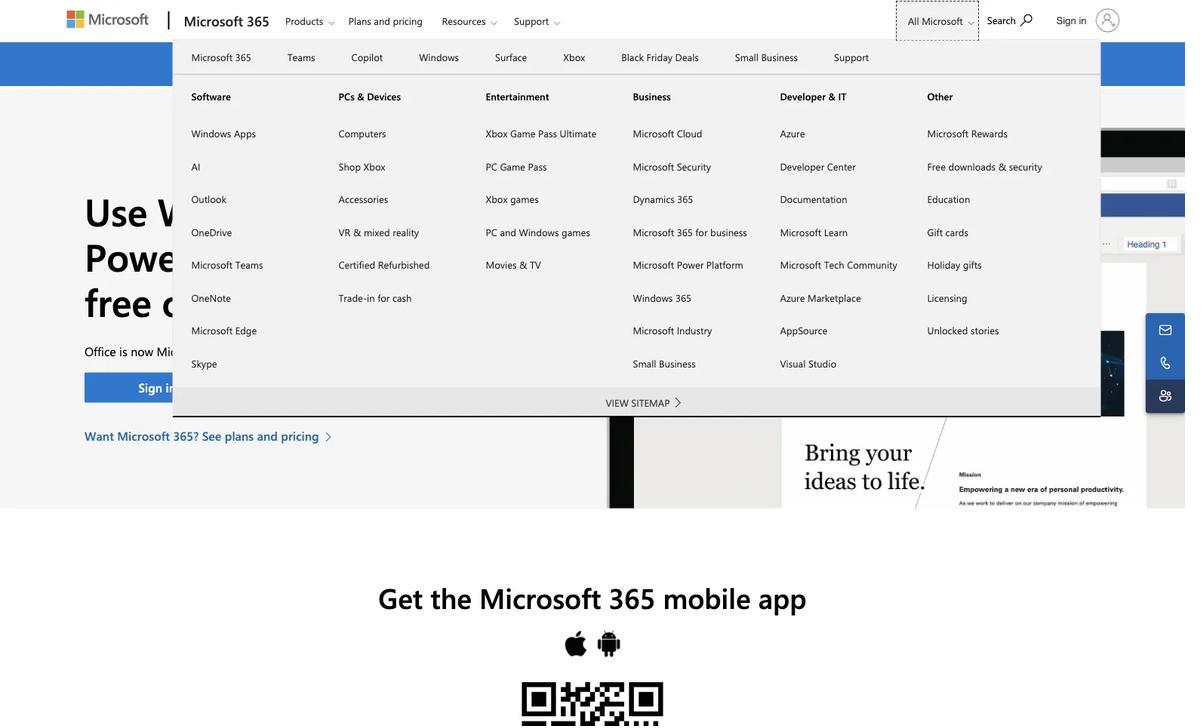 Task type: describe. For each thing, give the bounding box(es) containing it.
sign for sign up for free link
[[278, 379, 302, 396]]

devices
[[367, 89, 401, 103]]

friday
[[646, 51, 673, 64]]

365 left the basic.
[[327, 56, 346, 72]]

cloud
[[629, 56, 658, 72]]

holiday gifts
[[927, 258, 982, 271]]

azure for azure marketplace
[[780, 291, 805, 304]]

marketplace
[[808, 291, 861, 304]]

shop xbox
[[339, 160, 385, 173]]

plans and pricing link
[[342, 1, 429, 37]]

you
[[459, 56, 479, 72]]

entertainment element
[[468, 116, 615, 281]]

100
[[536, 56, 555, 72]]

pc for pc and windows games
[[486, 225, 497, 239]]

microsoft security
[[633, 160, 711, 173]]

microsoft tech community
[[780, 258, 897, 271]]

xbox for xbox games
[[486, 192, 508, 206]]

microsoft rewards
[[927, 127, 1008, 140]]

ultimate
[[560, 127, 596, 140]]

microsoft cloud link
[[615, 117, 762, 150]]

windows apps
[[191, 127, 256, 140]]

center
[[827, 160, 856, 173]]

studio
[[808, 357, 836, 370]]

in for trade-in for cash link
[[367, 291, 375, 304]]

trade-in for cash link
[[320, 281, 468, 314]]

visual
[[780, 357, 806, 370]]

surface
[[495, 51, 527, 64]]

microsoft 365 link up with
[[176, 1, 274, 42]]

xbox game pass ultimate
[[486, 127, 596, 140]]

basic.
[[350, 56, 379, 72]]

pass for xbox game pass ultimate
[[538, 127, 557, 140]]

business for microsoft industry
[[659, 357, 696, 370]]

microsoft teams
[[191, 258, 263, 271]]

sign up for free
[[278, 379, 363, 396]]

unlocked
[[927, 324, 968, 337]]

developer & it heading
[[762, 75, 909, 117]]

shop
[[339, 160, 361, 173]]

365 up android and apple logos
[[609, 578, 655, 616]]

use word, excel, powerpoint and more for free on the web
[[85, 186, 517, 327]]

free downloads & security link
[[909, 150, 1056, 183]]

365 down the microsoft power platform
[[675, 291, 691, 304]]

gift cards link
[[909, 216, 1056, 248]]

visual studio
[[780, 357, 836, 370]]

community
[[847, 258, 897, 271]]

holiday gifts link
[[909, 248, 1056, 281]]

use
[[85, 186, 147, 236]]

get for get the microsoft 365 mobile app
[[378, 578, 423, 616]]

all microsoft button
[[896, 1, 979, 41]]

love,
[[482, 56, 507, 72]]

security
[[677, 160, 711, 173]]

0 vertical spatial more
[[215, 56, 243, 72]]

shop xbox link
[[320, 150, 468, 183]]

0 vertical spatial sign in link
[[1048, 2, 1126, 38]]

free inside sign up for free link
[[342, 379, 363, 396]]

products
[[285, 14, 323, 28]]

up
[[305, 379, 319, 396]]

documentation link
[[762, 183, 909, 216]]

1 horizontal spatial the
[[431, 578, 472, 616]]

certified
[[339, 258, 375, 271]]

1 vertical spatial microsoft 365
[[191, 51, 251, 64]]

365 down microsoft edge
[[211, 343, 230, 359]]

microsoft 365 for business
[[633, 225, 747, 239]]

& inside other element
[[998, 160, 1006, 173]]

vr & mixed reality
[[339, 225, 419, 239]]

plus
[[510, 56, 532, 72]]

developer & it element
[[762, 116, 909, 380]]

teams inside "link"
[[287, 51, 315, 64]]

mobile
[[663, 578, 751, 616]]

web inside use word, excel, powerpoint and more for free on the web
[[283, 276, 354, 327]]

1 horizontal spatial pricing
[[393, 14, 423, 28]]

support for support link
[[834, 51, 869, 64]]

microsoft tech community link
[[762, 248, 909, 281]]

industry
[[677, 324, 712, 337]]

the inside use word, excel, powerpoint and more for free on the web
[[217, 276, 273, 327]]

word,
[[158, 186, 263, 236]]

1 horizontal spatial web
[[405, 56, 427, 72]]

and inside want microsoft 365? see plans and pricing link
[[257, 428, 278, 444]]

0 vertical spatial free
[[746, 56, 767, 72]]

cash
[[392, 291, 412, 304]]

small for black friday deals
[[735, 51, 758, 64]]

for inside use word, excel, powerpoint and more for free on the web
[[467, 231, 517, 281]]

1 horizontal spatial sign in
[[1057, 14, 1087, 26]]

excel,
[[273, 186, 368, 236]]

business for black friday deals
[[761, 51, 798, 64]]

all microsoft
[[908, 14, 963, 28]]

movies & tv
[[486, 258, 541, 271]]

azure for azure
[[780, 127, 805, 140]]

developer & it
[[780, 89, 846, 103]]

pc and windows games
[[486, 225, 590, 239]]

windows inside entertainment element
[[519, 225, 559, 239]]

developer for developer & it
[[780, 89, 826, 103]]

gift
[[927, 225, 943, 239]]

pc and windows games link
[[468, 216, 615, 248]]

education
[[927, 192, 970, 206]]

tech
[[824, 258, 844, 271]]

windows for windows apps
[[191, 127, 231, 140]]

sign up for free link
[[248, 373, 393, 403]]

learn
[[824, 225, 848, 239]]

365 up the microsoft power platform
[[677, 225, 693, 239]]

cards
[[945, 225, 968, 239]]

xbox link
[[545, 41, 603, 74]]

ad-
[[728, 56, 746, 72]]

small business for black friday deals
[[735, 51, 798, 64]]

pcs & devices heading
[[320, 75, 468, 117]]

microsoft teams link
[[173, 248, 320, 281]]

dynamics 365
[[633, 192, 693, 206]]

android and apple logos image
[[563, 629, 622, 659]]

and inside plans and pricing link
[[374, 14, 390, 28]]

certified refurbished
[[339, 258, 430, 271]]

accessories link
[[320, 183, 468, 216]]

apps
[[234, 127, 256, 140]]

windows for windows
[[419, 51, 459, 64]]

game for pc
[[500, 160, 525, 173]]

& for developer & it
[[828, 89, 835, 103]]

a computer screen showing a resume being created in word on the web. image
[[593, 125, 1185, 508]]

business element
[[615, 116, 762, 380]]

qr code to download the microsoft 365 mobile app image
[[517, 678, 668, 726]]

Search search field
[[980, 2, 1048, 36]]

& for pcs & devices
[[357, 89, 364, 103]]

and inside use word, excel, powerpoint and more for free on the web
[[292, 231, 357, 281]]

ai
[[191, 160, 200, 173]]

appsource
[[780, 324, 828, 337]]

it
[[838, 89, 846, 103]]

free downloads & security
[[927, 160, 1042, 173]]

business heading
[[615, 75, 762, 117]]

onenote link
[[173, 281, 320, 314]]

licensing
[[927, 291, 967, 304]]

gifts
[[963, 258, 982, 271]]

and inside pc and windows games link
[[500, 225, 516, 239]]

black friday deals link
[[603, 41, 717, 74]]

small business link for black friday deals
[[717, 41, 816, 74]]

teams inside "software" "element"
[[235, 258, 263, 271]]

windows 365 link
[[615, 281, 762, 314]]

stories
[[971, 324, 999, 337]]



Task type: locate. For each thing, give the bounding box(es) containing it.
in right the search search field
[[1079, 14, 1087, 26]]

1 vertical spatial small
[[633, 357, 656, 370]]

plans and pricing
[[349, 14, 423, 28]]

game for xbox
[[510, 127, 536, 140]]

sign for bottommost sign in link
[[138, 379, 162, 396]]

windows for windows 365
[[633, 291, 673, 304]]

0 vertical spatial small business
[[735, 51, 798, 64]]

microsoft 365 up with
[[184, 12, 269, 30]]

sign left the up
[[278, 379, 302, 396]]

azure inside azure marketplace link
[[780, 291, 805, 304]]

1 vertical spatial pc
[[486, 225, 497, 239]]

microsoft image
[[67, 11, 148, 28]]

0 vertical spatial small business link
[[717, 41, 816, 74]]

2 developer from the top
[[780, 160, 824, 173]]

vr
[[339, 225, 351, 239]]

& inside entertainment element
[[519, 258, 527, 271]]

& inside heading
[[828, 89, 835, 103]]

0 horizontal spatial the
[[217, 276, 273, 327]]

xbox down pc game pass
[[486, 192, 508, 206]]

1 vertical spatial web
[[283, 276, 354, 327]]

of
[[577, 56, 588, 72]]

support link
[[816, 41, 887, 74]]

business left only
[[761, 51, 798, 64]]

1 vertical spatial games
[[562, 225, 590, 239]]

1 pc from the top
[[486, 160, 497, 173]]

with
[[247, 56, 269, 72]]

0 vertical spatial small
[[735, 51, 758, 64]]

& left the it
[[828, 89, 835, 103]]

azure up appsource
[[780, 291, 805, 304]]

business down microsoft industry
[[659, 357, 696, 370]]

get for get more with microsoft 365 basic. the web apps you love, plus 100 gb of secure cloud storage and ad-free email. only $1.99/month. get started
[[193, 56, 212, 72]]

1 vertical spatial sign in link
[[85, 373, 230, 403]]

2 horizontal spatial sign
[[1057, 14, 1076, 26]]

sign down office is now microsoft 365
[[138, 379, 162, 396]]

accessories
[[339, 192, 388, 206]]

small inside business element
[[633, 357, 656, 370]]

1 vertical spatial azure
[[780, 291, 805, 304]]

0 horizontal spatial pricing
[[281, 428, 319, 444]]

0 vertical spatial support
[[514, 14, 549, 28]]

windows up microsoft industry
[[633, 291, 673, 304]]

windows inside business element
[[633, 291, 673, 304]]

0 vertical spatial pricing
[[393, 14, 423, 28]]

pass left ultimate
[[538, 127, 557, 140]]

microsoft power platform
[[633, 258, 743, 271]]

other element
[[909, 116, 1056, 347]]

game up pc game pass
[[510, 127, 536, 140]]

surface link
[[477, 41, 545, 74]]

1 horizontal spatial small business
[[735, 51, 798, 64]]

1 vertical spatial the
[[431, 578, 472, 616]]

0 vertical spatial pc
[[486, 160, 497, 173]]

2 horizontal spatial free
[[746, 56, 767, 72]]

game inside pc game pass link
[[500, 160, 525, 173]]

pricing up 'the'
[[393, 14, 423, 28]]

1 horizontal spatial more
[[367, 231, 457, 281]]

365 up with
[[247, 12, 269, 30]]

pricing down the up
[[281, 428, 319, 444]]

1 vertical spatial free
[[85, 276, 152, 327]]

entertainment heading
[[468, 75, 615, 117]]

microsoft security link
[[615, 150, 762, 183]]

sign in down office is now microsoft 365
[[138, 379, 176, 396]]

0 horizontal spatial support
[[514, 14, 549, 28]]

developer center
[[780, 160, 856, 173]]

365 right dynamics
[[677, 192, 693, 206]]

xbox games
[[486, 192, 539, 206]]

sign in link
[[1048, 2, 1126, 38], [85, 373, 230, 403]]

game inside xbox game pass ultimate link
[[510, 127, 536, 140]]

powerpoint
[[85, 231, 282, 281]]

windows link
[[401, 41, 477, 74]]

secure
[[591, 56, 625, 72]]

developer for developer center
[[780, 160, 824, 173]]

0 vertical spatial in
[[1079, 14, 1087, 26]]

1 horizontal spatial sign in link
[[1048, 2, 1126, 38]]

other heading
[[909, 75, 1056, 117]]

now
[[131, 343, 153, 359]]

pc for pc game pass
[[486, 160, 497, 173]]

& right vr
[[353, 225, 361, 239]]

copilot link
[[333, 41, 401, 74]]

for inside pcs & devices element
[[378, 291, 390, 304]]

developer down only
[[780, 89, 826, 103]]

0 vertical spatial teams
[[287, 51, 315, 64]]

web
[[405, 56, 427, 72], [283, 276, 354, 327]]

in left cash
[[367, 291, 375, 304]]

xbox right shop
[[364, 160, 385, 173]]

game up xbox games
[[500, 160, 525, 173]]

apps
[[430, 56, 456, 72]]

pricing
[[393, 14, 423, 28], [281, 428, 319, 444]]

certified refurbished link
[[320, 248, 468, 281]]

1 vertical spatial developer
[[780, 160, 824, 173]]

for for business
[[695, 225, 708, 239]]

business down cloud at the right of the page
[[633, 89, 671, 103]]

vr & mixed reality link
[[320, 216, 468, 248]]

small business left only
[[735, 51, 798, 64]]

computers
[[339, 127, 386, 140]]

1 horizontal spatial free
[[342, 379, 363, 396]]

pcs & devices element
[[320, 116, 468, 314]]

0 horizontal spatial free
[[85, 276, 152, 327]]

movies & tv link
[[468, 248, 615, 281]]

azure up developer center
[[780, 127, 805, 140]]

holiday
[[927, 258, 960, 271]]

1 vertical spatial more
[[367, 231, 457, 281]]

0 horizontal spatial games
[[510, 192, 539, 206]]

pass inside xbox game pass ultimate link
[[538, 127, 557, 140]]

view
[[606, 396, 629, 409]]

search
[[987, 14, 1016, 27]]

windows down xbox games link
[[519, 225, 559, 239]]

0 horizontal spatial more
[[215, 56, 243, 72]]

small up view sitemap link
[[633, 357, 656, 370]]

365
[[247, 12, 269, 30], [235, 51, 251, 64], [327, 56, 346, 72], [677, 192, 693, 206], [677, 225, 693, 239], [675, 291, 691, 304], [211, 343, 230, 359], [609, 578, 655, 616]]

small business inside business element
[[633, 357, 696, 370]]

pass down xbox game pass ultimate
[[528, 160, 547, 173]]

1 vertical spatial support
[[834, 51, 869, 64]]

sign in
[[1057, 14, 1087, 26], [138, 379, 176, 396]]

software
[[191, 89, 231, 103]]

sitemap
[[631, 396, 670, 409]]

1 horizontal spatial small
[[735, 51, 758, 64]]

support
[[514, 14, 549, 28], [834, 51, 869, 64]]

is
[[119, 343, 127, 359]]

for for cash
[[378, 291, 390, 304]]

and right 'plans'
[[257, 428, 278, 444]]

2 horizontal spatial get
[[910, 56, 929, 72]]

web down certified
[[283, 276, 354, 327]]

azure marketplace link
[[762, 281, 909, 314]]

trade-in for cash
[[339, 291, 412, 304]]

1 horizontal spatial support
[[834, 51, 869, 64]]

& inside heading
[[357, 89, 364, 103]]

power
[[677, 258, 704, 271]]

platform
[[706, 258, 743, 271]]

1 horizontal spatial games
[[562, 225, 590, 239]]

0 vertical spatial pass
[[538, 127, 557, 140]]

microsoft edge
[[191, 324, 257, 337]]

for right the up
[[323, 379, 338, 396]]

microsoft 365
[[184, 12, 269, 30], [191, 51, 251, 64]]

licensing link
[[909, 281, 1056, 314]]

0 vertical spatial web
[[405, 56, 427, 72]]

xbox for xbox
[[563, 51, 585, 64]]

2 horizontal spatial in
[[1079, 14, 1087, 26]]

small for microsoft industry
[[633, 357, 656, 370]]

small business link up developer & it
[[717, 41, 816, 74]]

and left "ad-"
[[705, 56, 725, 72]]

on
[[162, 276, 207, 327]]

0 vertical spatial developer
[[780, 89, 826, 103]]

reality
[[393, 225, 419, 239]]

0 horizontal spatial in
[[166, 379, 176, 396]]

2 vertical spatial free
[[342, 379, 363, 396]]

& for movies & tv
[[519, 258, 527, 271]]

pc
[[486, 160, 497, 173], [486, 225, 497, 239]]

&
[[357, 89, 364, 103], [828, 89, 835, 103], [998, 160, 1006, 173], [353, 225, 361, 239], [519, 258, 527, 271]]

pass for pc game pass
[[528, 160, 547, 173]]

for left cash
[[378, 291, 390, 304]]

1 vertical spatial small business link
[[615, 347, 762, 380]]

0 horizontal spatial sign
[[138, 379, 162, 396]]

storage
[[662, 56, 702, 72]]

1 vertical spatial teams
[[235, 258, 263, 271]]

small
[[735, 51, 758, 64], [633, 357, 656, 370]]

developer inside heading
[[780, 89, 826, 103]]

unlocked stories
[[927, 324, 999, 337]]

2 azure from the top
[[780, 291, 805, 304]]

0 horizontal spatial web
[[283, 276, 354, 327]]

in down office is now microsoft 365
[[166, 379, 176, 396]]

games down pc game pass
[[510, 192, 539, 206]]

xbox right 100
[[563, 51, 585, 64]]

in inside pcs & devices element
[[367, 291, 375, 304]]

computers link
[[320, 117, 468, 150]]

365 up software heading
[[235, 51, 251, 64]]

business
[[710, 225, 747, 239]]

azure inside azure link
[[780, 127, 805, 140]]

365?
[[173, 428, 199, 444]]

gift cards
[[927, 225, 968, 239]]

free up is
[[85, 276, 152, 327]]

0 horizontal spatial small
[[633, 357, 656, 370]]

microsoft edge link
[[173, 314, 320, 347]]

teams up onenote "link"
[[235, 258, 263, 271]]

in for bottommost sign in link
[[166, 379, 176, 396]]

for for free
[[323, 379, 338, 396]]

windows inside "software" "element"
[[191, 127, 231, 140]]

ai link
[[173, 150, 320, 183]]

1 developer from the top
[[780, 89, 826, 103]]

xbox for xbox game pass ultimate
[[486, 127, 508, 140]]

microsoft 365 up software
[[191, 51, 251, 64]]

windows 365
[[633, 291, 691, 304]]

small business link down industry
[[615, 347, 762, 380]]

0 vertical spatial the
[[217, 276, 273, 327]]

0 vertical spatial business
[[761, 51, 798, 64]]

1 vertical spatial small business
[[633, 357, 696, 370]]

microsoft inside other element
[[927, 127, 969, 140]]

business inside heading
[[633, 89, 671, 103]]

teams down products
[[287, 51, 315, 64]]

1 horizontal spatial in
[[367, 291, 375, 304]]

trade-
[[339, 291, 367, 304]]

pc up xbox games
[[486, 160, 497, 173]]

sign
[[1057, 14, 1076, 26], [138, 379, 162, 396], [278, 379, 302, 396]]

1 horizontal spatial get
[[378, 578, 423, 616]]

0 vertical spatial game
[[510, 127, 536, 140]]

1 horizontal spatial teams
[[287, 51, 315, 64]]

and up 'trade-'
[[292, 231, 357, 281]]

microsoft inside dropdown button
[[922, 14, 963, 28]]

microsoft power platform link
[[615, 248, 762, 281]]

pc game pass link
[[468, 150, 615, 183]]

skype
[[191, 357, 217, 370]]

mixed
[[364, 225, 390, 239]]

0 vertical spatial games
[[510, 192, 539, 206]]

0 vertical spatial azure
[[780, 127, 805, 140]]

free left the email. on the right of the page
[[746, 56, 767, 72]]

0 horizontal spatial sign in link
[[85, 373, 230, 403]]

view sitemap
[[606, 396, 670, 409]]

1 vertical spatial pass
[[528, 160, 547, 173]]

small business down microsoft industry
[[633, 357, 696, 370]]

& for vr & mixed reality
[[353, 225, 361, 239]]

xbox up pc game pass
[[486, 127, 508, 140]]

onenote
[[191, 291, 231, 304]]

1 vertical spatial sign in
[[138, 379, 176, 396]]

0 horizontal spatial sign in
[[138, 379, 176, 396]]

small business link for microsoft industry
[[615, 347, 762, 380]]

0 horizontal spatial small business
[[633, 357, 696, 370]]

software element
[[173, 116, 320, 380]]

windows left apps at the top
[[191, 127, 231, 140]]

games down xbox games link
[[562, 225, 590, 239]]

onedrive link
[[173, 216, 320, 248]]

small business for microsoft industry
[[633, 357, 696, 370]]

sign right the search search field
[[1057, 14, 1076, 26]]

sign in right the search search field
[[1057, 14, 1087, 26]]

2 pc from the top
[[486, 225, 497, 239]]

0 horizontal spatial teams
[[235, 258, 263, 271]]

for left business in the right of the page
[[695, 225, 708, 239]]

documentation
[[780, 192, 847, 206]]

microsoft 365 link up software
[[173, 41, 269, 74]]

support button
[[504, 1, 572, 41]]

software heading
[[173, 75, 320, 117]]

deals
[[675, 51, 699, 64]]

1 vertical spatial in
[[367, 291, 375, 304]]

0 horizontal spatial get
[[193, 56, 212, 72]]

pc up movies
[[486, 225, 497, 239]]

windows apps link
[[173, 117, 320, 150]]

and right plans
[[374, 14, 390, 28]]

for left tv
[[467, 231, 517, 281]]

xbox inside 'link'
[[364, 160, 385, 173]]

support for the support dropdown button
[[514, 14, 549, 28]]

1 vertical spatial pricing
[[281, 428, 319, 444]]

pass inside pc game pass link
[[528, 160, 547, 173]]

developer up the documentation
[[780, 160, 824, 173]]

& right pcs
[[357, 89, 364, 103]]

support right only
[[834, 51, 869, 64]]

view sitemap link
[[535, 388, 739, 415]]

microsoft industry
[[633, 324, 712, 337]]

1 azure from the top
[[780, 127, 805, 140]]

more inside use word, excel, powerpoint and more for free on the web
[[367, 231, 457, 281]]

free inside use word, excel, powerpoint and more for free on the web
[[85, 276, 152, 327]]

game
[[510, 127, 536, 140], [500, 160, 525, 173]]

windows left you
[[419, 51, 459, 64]]

& left tv
[[519, 258, 527, 271]]

education link
[[909, 183, 1056, 216]]

2 vertical spatial business
[[659, 357, 696, 370]]

0 vertical spatial sign in
[[1057, 14, 1087, 26]]

get started link
[[910, 55, 992, 73]]

support inside dropdown button
[[514, 14, 549, 28]]

& left security at the right of page
[[998, 160, 1006, 173]]

for inside business element
[[695, 225, 708, 239]]

2 vertical spatial in
[[166, 379, 176, 396]]

all
[[908, 14, 919, 28]]

pc game pass
[[486, 160, 547, 173]]

dynamics 365 link
[[615, 183, 762, 216]]

1 vertical spatial game
[[500, 160, 525, 173]]

1 vertical spatial business
[[633, 89, 671, 103]]

web right 'the'
[[405, 56, 427, 72]]

office
[[85, 343, 116, 359]]

1 horizontal spatial sign
[[278, 379, 302, 396]]

unlocked stories link
[[909, 314, 1056, 347]]

support up surface link
[[514, 14, 549, 28]]

small business
[[735, 51, 798, 64], [633, 357, 696, 370]]

edge
[[235, 324, 257, 337]]

small left the email. on the right of the page
[[735, 51, 758, 64]]

and down xbox games
[[500, 225, 516, 239]]

other
[[927, 89, 953, 103]]

0 vertical spatial microsoft 365
[[184, 12, 269, 30]]

free right the up
[[342, 379, 363, 396]]



Task type: vqa. For each thing, say whether or not it's contained in the screenshot.


